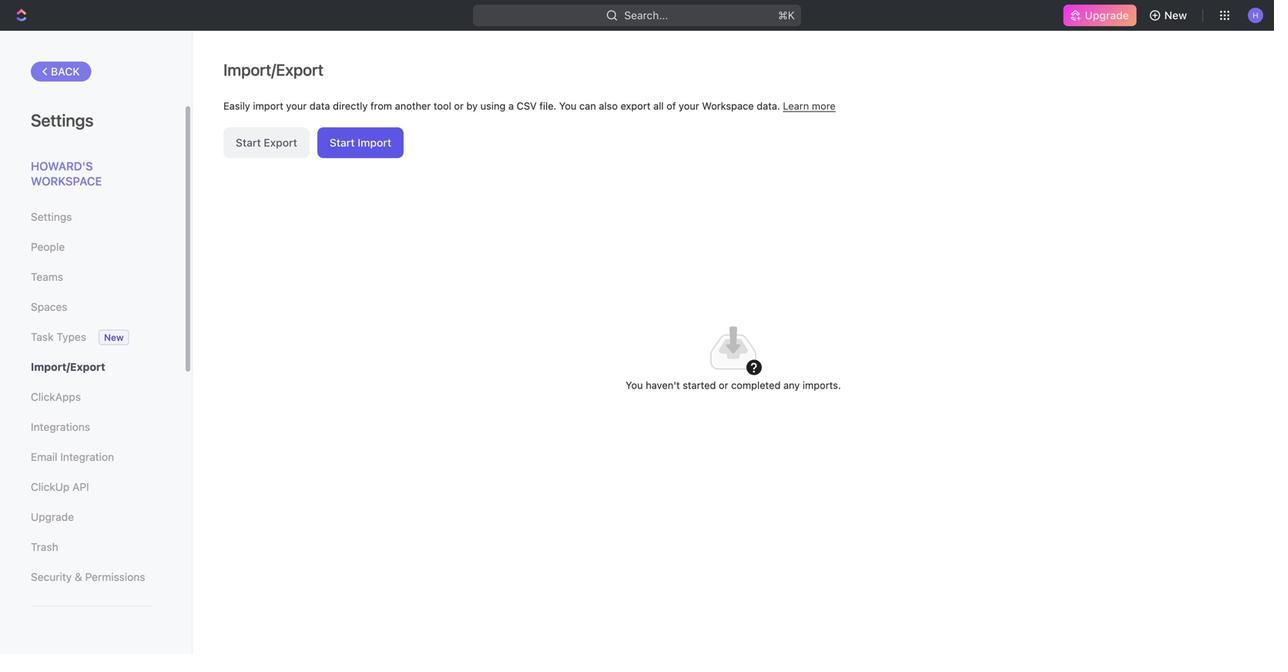 Task type: describe. For each thing, give the bounding box(es) containing it.
start import button
[[317, 127, 404, 158]]

import/export inside settings element
[[31, 361, 105, 374]]

easily
[[223, 100, 250, 112]]

data
[[309, 100, 330, 112]]

trash link
[[31, 535, 153, 561]]

0 vertical spatial you
[[559, 100, 577, 112]]

learn more link
[[783, 100, 836, 112]]

start for start export
[[236, 136, 261, 149]]

start import
[[330, 136, 391, 149]]

workspace inside settings element
[[31, 174, 102, 188]]

you haven't started or completed any imports.
[[626, 380, 841, 391]]

people
[[31, 241, 65, 253]]

back
[[51, 65, 80, 78]]

email
[[31, 451, 57, 464]]

1 horizontal spatial import/export
[[223, 60, 323, 79]]

import/export link
[[31, 354, 153, 381]]

directly
[[333, 100, 368, 112]]

tool
[[434, 100, 451, 112]]

integrations
[[31, 421, 90, 434]]

no data image
[[702, 318, 764, 379]]

start export
[[236, 136, 297, 149]]

learn
[[783, 100, 809, 112]]

teams
[[31, 271, 63, 283]]

import
[[253, 100, 283, 112]]

2 your from the left
[[679, 100, 699, 112]]

1 vertical spatial you
[[626, 380, 643, 391]]

can
[[579, 100, 596, 112]]

clickup api
[[31, 481, 89, 494]]

spaces
[[31, 301, 67, 314]]

data.
[[757, 100, 780, 112]]

0 horizontal spatial or
[[454, 100, 464, 112]]

csv
[[517, 100, 537, 112]]

email integration
[[31, 451, 114, 464]]

security & permissions
[[31, 571, 145, 584]]

another
[[395, 100, 431, 112]]

all
[[653, 100, 664, 112]]

types
[[56, 331, 86, 344]]

trash
[[31, 541, 58, 554]]

from
[[370, 100, 392, 112]]

howard's workspace
[[31, 159, 102, 188]]

upgrade link inside settings element
[[31, 505, 153, 531]]

search...
[[624, 9, 668, 22]]

imports.
[[803, 380, 841, 391]]



Task type: locate. For each thing, give the bounding box(es) containing it.
you left can
[[559, 100, 577, 112]]

0 vertical spatial upgrade
[[1085, 9, 1129, 22]]

settings up people
[[31, 211, 72, 223]]

new inside settings element
[[104, 332, 124, 343]]

settings inside "link"
[[31, 211, 72, 223]]

people link
[[31, 234, 153, 260]]

haven't
[[646, 380, 680, 391]]

settings
[[31, 110, 94, 130], [31, 211, 72, 223]]

teams link
[[31, 264, 153, 290]]

new button
[[1143, 3, 1196, 28]]

import/export up import on the top of page
[[223, 60, 323, 79]]

settings up howard's
[[31, 110, 94, 130]]

a
[[508, 100, 514, 112]]

easily import your data directly from another tool or by using a csv file. you can also export all of your workspace data. learn more
[[223, 100, 836, 112]]

⌘k
[[778, 9, 795, 22]]

settings element
[[0, 31, 193, 655]]

security & permissions link
[[31, 565, 153, 591]]

clickup
[[31, 481, 70, 494]]

start left import at the top of page
[[330, 136, 355, 149]]

1 your from the left
[[286, 100, 307, 112]]

also
[[599, 100, 618, 112]]

new
[[1164, 9, 1187, 22], [104, 332, 124, 343]]

1 horizontal spatial or
[[719, 380, 728, 391]]

howard's
[[31, 159, 93, 173]]

1 vertical spatial new
[[104, 332, 124, 343]]

you
[[559, 100, 577, 112], [626, 380, 643, 391]]

or left by
[[454, 100, 464, 112]]

new inside button
[[1164, 9, 1187, 22]]

you left haven't
[[626, 380, 643, 391]]

workspace left data.
[[702, 100, 754, 112]]

0 horizontal spatial your
[[286, 100, 307, 112]]

1 horizontal spatial start
[[330, 136, 355, 149]]

0 vertical spatial or
[[454, 100, 464, 112]]

back link
[[31, 62, 91, 82]]

export
[[264, 136, 297, 149]]

0 horizontal spatial upgrade link
[[31, 505, 153, 531]]

0 horizontal spatial new
[[104, 332, 124, 343]]

task types
[[31, 331, 86, 344]]

start inside button
[[236, 136, 261, 149]]

upgrade left new button
[[1085, 9, 1129, 22]]

0 horizontal spatial upgrade
[[31, 511, 74, 524]]

0 vertical spatial upgrade link
[[1063, 5, 1137, 26]]

permissions
[[85, 571, 145, 584]]

file.
[[539, 100, 556, 112]]

upgrade link left new button
[[1063, 5, 1137, 26]]

more
[[812, 100, 836, 112]]

1 vertical spatial upgrade
[[31, 511, 74, 524]]

completed
[[731, 380, 781, 391]]

0 horizontal spatial start
[[236, 136, 261, 149]]

upgrade down clickup
[[31, 511, 74, 524]]

import/export
[[223, 60, 323, 79], [31, 361, 105, 374]]

spaces link
[[31, 294, 153, 320]]

1 horizontal spatial you
[[626, 380, 643, 391]]

start export button
[[223, 127, 310, 158]]

1 horizontal spatial upgrade
[[1085, 9, 1129, 22]]

workspace down howard's
[[31, 174, 102, 188]]

your left the data
[[286, 100, 307, 112]]

start inside "button"
[[330, 136, 355, 149]]

0 horizontal spatial you
[[559, 100, 577, 112]]

upgrade inside settings element
[[31, 511, 74, 524]]

start left export
[[236, 136, 261, 149]]

1 vertical spatial workspace
[[31, 174, 102, 188]]

upgrade link
[[1063, 5, 1137, 26], [31, 505, 153, 531]]

clickup api link
[[31, 474, 153, 501]]

import
[[358, 136, 391, 149]]

settings link
[[31, 204, 153, 230]]

export
[[621, 100, 651, 112]]

1 horizontal spatial new
[[1164, 9, 1187, 22]]

h
[[1253, 11, 1258, 19]]

1 start from the left
[[236, 136, 261, 149]]

any
[[783, 380, 800, 391]]

your right of
[[679, 100, 699, 112]]

1 vertical spatial import/export
[[31, 361, 105, 374]]

h button
[[1243, 3, 1268, 28]]

clickapps link
[[31, 384, 153, 411]]

integrations link
[[31, 414, 153, 441]]

start for start import
[[330, 136, 355, 149]]

0 horizontal spatial workspace
[[31, 174, 102, 188]]

integration
[[60, 451, 114, 464]]

0 horizontal spatial import/export
[[31, 361, 105, 374]]

2 settings from the top
[[31, 211, 72, 223]]

0 vertical spatial new
[[1164, 9, 1187, 22]]

upgrade link down clickup api link
[[31, 505, 153, 531]]

0 vertical spatial workspace
[[702, 100, 754, 112]]

security
[[31, 571, 72, 584]]

clickapps
[[31, 391, 81, 404]]

1 vertical spatial upgrade link
[[31, 505, 153, 531]]

using
[[480, 100, 506, 112]]

upgrade
[[1085, 9, 1129, 22], [31, 511, 74, 524]]

0 vertical spatial settings
[[31, 110, 94, 130]]

started
[[683, 380, 716, 391]]

1 horizontal spatial workspace
[[702, 100, 754, 112]]

workspace
[[702, 100, 754, 112], [31, 174, 102, 188]]

import/export down types at left bottom
[[31, 361, 105, 374]]

or right started
[[719, 380, 728, 391]]

start
[[236, 136, 261, 149], [330, 136, 355, 149]]

2 start from the left
[[330, 136, 355, 149]]

1 vertical spatial or
[[719, 380, 728, 391]]

1 horizontal spatial your
[[679, 100, 699, 112]]

task
[[31, 331, 54, 344]]

0 vertical spatial import/export
[[223, 60, 323, 79]]

1 settings from the top
[[31, 110, 94, 130]]

by
[[466, 100, 478, 112]]

your
[[286, 100, 307, 112], [679, 100, 699, 112]]

or
[[454, 100, 464, 112], [719, 380, 728, 391]]

api
[[72, 481, 89, 494]]

1 horizontal spatial upgrade link
[[1063, 5, 1137, 26]]

email integration link
[[31, 444, 153, 471]]

&
[[75, 571, 82, 584]]

of
[[666, 100, 676, 112]]

1 vertical spatial settings
[[31, 211, 72, 223]]



Task type: vqa. For each thing, say whether or not it's contained in the screenshot.
the a at top left
yes



